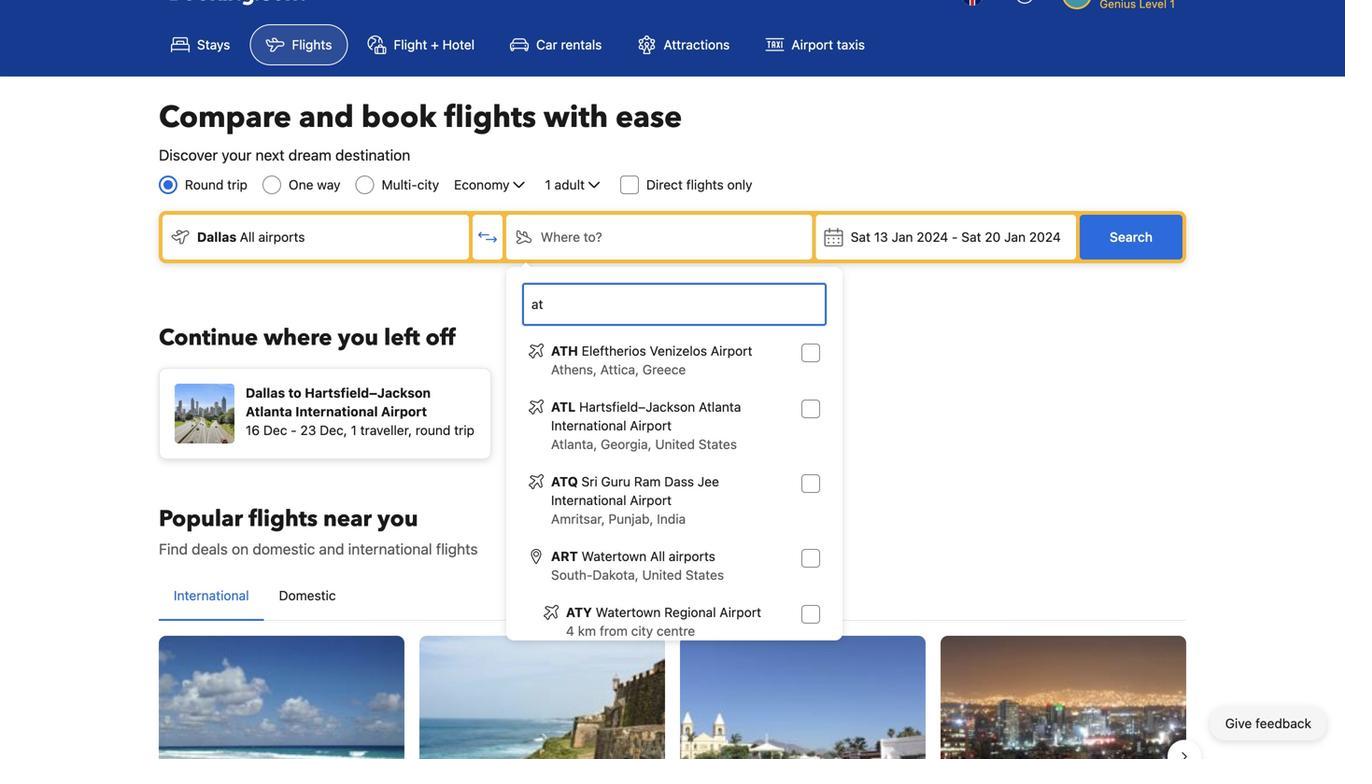Task type: vqa. For each thing, say whether or not it's contained in the screenshot.


Task type: locate. For each thing, give the bounding box(es) containing it.
hotel
[[443, 37, 475, 52]]

rentals
[[561, 37, 602, 52]]

flight
[[394, 37, 427, 52]]

watertown inside aty watertown regional airport 4 km from city centre
[[596, 605, 661, 620]]

airport
[[792, 37, 833, 52], [711, 343, 753, 359], [381, 404, 427, 420], [630, 418, 672, 434], [630, 493, 672, 508], [720, 605, 762, 620]]

1 horizontal spatial trip
[[454, 423, 475, 438]]

1 vertical spatial united
[[642, 568, 682, 583]]

1 horizontal spatial city
[[631, 624, 653, 639]]

0 vertical spatial watertown
[[582, 549, 647, 564]]

airport up atlanta, georgia, united states
[[630, 418, 672, 434]]

search
[[1110, 229, 1153, 245]]

flights left only
[[686, 177, 724, 192]]

airport inside ath eleftherios venizelos airport athens, attica, greece
[[711, 343, 753, 359]]

1 inside dallas to hartsfield–jackson atlanta international airport 16 dec - 23 dec, 1 traveller, round trip
[[351, 423, 357, 438]]

flights right international
[[436, 541, 478, 558]]

16
[[246, 423, 260, 438]]

you inside the popular flights near you find deals on domestic and international flights
[[378, 504, 418, 535]]

1 horizontal spatial 1
[[545, 177, 551, 192]]

airport right venizelos
[[711, 343, 753, 359]]

jan
[[892, 229, 913, 245], [1005, 229, 1026, 245]]

united right dakota,
[[642, 568, 682, 583]]

airport left taxis
[[792, 37, 833, 52]]

0 horizontal spatial 1
[[351, 423, 357, 438]]

and down 'near'
[[319, 541, 344, 558]]

sri
[[582, 474, 598, 490]]

hartsfield–jackson atlanta international airport
[[551, 399, 741, 434]]

feedback
[[1256, 716, 1312, 732]]

2024
[[917, 229, 949, 245], [1030, 229, 1061, 245]]

where
[[264, 323, 332, 354]]

0 horizontal spatial city
[[417, 177, 439, 192]]

0 vertical spatial states
[[699, 437, 737, 452]]

1 horizontal spatial all
[[650, 549, 665, 564]]

states up jee
[[699, 437, 737, 452]]

taxis
[[837, 37, 865, 52]]

Airport or city text field
[[530, 294, 819, 315]]

1 horizontal spatial atlanta
[[699, 399, 741, 415]]

city left economy
[[417, 177, 439, 192]]

watertown inside art watertown all airports south-dakota, united states
[[582, 549, 647, 564]]

- left 23
[[291, 423, 297, 438]]

give feedback button
[[1211, 707, 1327, 741]]

0 vertical spatial and
[[299, 97, 354, 138]]

you up international
[[378, 504, 418, 535]]

international down sri
[[551, 493, 627, 508]]

states
[[699, 437, 737, 452], [686, 568, 724, 583]]

airports inside art watertown all airports south-dakota, united states
[[669, 549, 716, 564]]

0 horizontal spatial all
[[240, 229, 255, 245]]

next
[[256, 146, 285, 164]]

off
[[426, 323, 456, 354]]

continue
[[159, 323, 258, 354]]

1 horizontal spatial jan
[[1005, 229, 1026, 245]]

1 horizontal spatial hartsfield–jackson
[[579, 399, 695, 415]]

sat
[[851, 229, 871, 245], [962, 229, 982, 245]]

flights
[[444, 97, 536, 138], [686, 177, 724, 192], [249, 504, 318, 535], [436, 541, 478, 558]]

2024 right 20
[[1030, 229, 1061, 245]]

1 vertical spatial trip
[[454, 423, 475, 438]]

1 vertical spatial dallas
[[246, 385, 285, 401]]

jan right 20
[[1005, 229, 1026, 245]]

to
[[288, 385, 302, 401]]

all
[[240, 229, 255, 245], [650, 549, 665, 564]]

sat 13 jan 2024 - sat 20 jan 2024 button
[[816, 215, 1076, 260]]

airport down ram in the left bottom of the page
[[630, 493, 672, 508]]

states up regional
[[686, 568, 724, 583]]

atlanta, georgia, united states
[[551, 437, 737, 452]]

use enter to select airport and spacebar to add another one element
[[521, 335, 828, 760]]

atlanta
[[699, 399, 741, 415], [246, 404, 292, 420]]

airports down 'india'
[[669, 549, 716, 564]]

dallas to san josé del cabo image
[[680, 636, 926, 760]]

ram
[[634, 474, 661, 490]]

all down "round trip"
[[240, 229, 255, 245]]

traveller,
[[360, 423, 412, 438]]

1 vertical spatial and
[[319, 541, 344, 558]]

region
[[144, 629, 1202, 760]]

sat left 13
[[851, 229, 871, 245]]

airport inside dallas to hartsfield–jackson atlanta international airport 16 dec - 23 dec, 1 traveller, round trip
[[381, 404, 427, 420]]

hartsfield–jackson up traveller,
[[305, 385, 431, 401]]

city
[[417, 177, 439, 192], [631, 624, 653, 639]]

deals
[[192, 541, 228, 558]]

1 horizontal spatial dallas
[[246, 385, 285, 401]]

multi-
[[382, 177, 417, 192]]

where
[[541, 229, 580, 245]]

1 inside dropdown button
[[545, 177, 551, 192]]

- inside dropdown button
[[952, 229, 958, 245]]

watertown for from
[[596, 605, 661, 620]]

search button
[[1080, 215, 1183, 260]]

0 horizontal spatial dallas
[[197, 229, 237, 245]]

1 vertical spatial 1
[[351, 423, 357, 438]]

0 horizontal spatial jan
[[892, 229, 913, 245]]

1 vertical spatial watertown
[[596, 605, 661, 620]]

airports down one
[[258, 229, 305, 245]]

you left left
[[338, 323, 379, 354]]

0 horizontal spatial atlanta
[[246, 404, 292, 420]]

0 horizontal spatial 2024
[[917, 229, 949, 245]]

0 vertical spatial dallas
[[197, 229, 237, 245]]

trip down your
[[227, 177, 248, 192]]

round trip
[[185, 177, 248, 192]]

sat 13 jan 2024 - sat 20 jan 2024
[[851, 229, 1061, 245]]

1 vertical spatial you
[[378, 504, 418, 535]]

united
[[655, 437, 695, 452], [642, 568, 682, 583]]

where to?
[[541, 229, 602, 245]]

4
[[566, 624, 575, 639]]

international inside the hartsfield–jackson atlanta international airport
[[551, 418, 627, 434]]

0 vertical spatial all
[[240, 229, 255, 245]]

1 vertical spatial city
[[631, 624, 653, 639]]

atlanta up dec
[[246, 404, 292, 420]]

united up dass
[[655, 437, 695, 452]]

your
[[222, 146, 252, 164]]

trip
[[227, 177, 248, 192], [454, 423, 475, 438]]

1 vertical spatial airports
[[669, 549, 716, 564]]

dallas down "round trip"
[[197, 229, 237, 245]]

dream
[[289, 146, 332, 164]]

atlanta inside the hartsfield–jackson atlanta international airport
[[699, 399, 741, 415]]

0 vertical spatial -
[[952, 229, 958, 245]]

0 horizontal spatial -
[[291, 423, 297, 438]]

atq
[[551, 474, 578, 490]]

0 vertical spatial you
[[338, 323, 379, 354]]

airport inside sri guru ram dass jee international airport
[[630, 493, 672, 508]]

1 vertical spatial -
[[291, 423, 297, 438]]

dallas inside dallas to hartsfield–jackson atlanta international airport 16 dec - 23 dec, 1 traveller, round trip
[[246, 385, 285, 401]]

1 right dec,
[[351, 423, 357, 438]]

city right from at the left bottom
[[631, 624, 653, 639]]

dallas to mexico city image
[[941, 636, 1187, 760]]

international up dec,
[[295, 404, 378, 420]]

destination
[[335, 146, 411, 164]]

watertown up dakota,
[[582, 549, 647, 564]]

-
[[952, 229, 958, 245], [291, 423, 297, 438]]

atlanta down venizelos
[[699, 399, 741, 415]]

dec,
[[320, 423, 347, 438]]

international down deals
[[174, 588, 249, 604]]

only
[[727, 177, 753, 192]]

airport right regional
[[720, 605, 762, 620]]

0 vertical spatial 1
[[545, 177, 551, 192]]

1 horizontal spatial -
[[952, 229, 958, 245]]

car
[[536, 37, 558, 52]]

0 horizontal spatial hartsfield–jackson
[[305, 385, 431, 401]]

atl
[[551, 399, 576, 415]]

flight + hotel
[[394, 37, 475, 52]]

airport taxis link
[[750, 24, 881, 65]]

adult
[[555, 177, 585, 192]]

international up atlanta,
[[551, 418, 627, 434]]

1 2024 from the left
[[917, 229, 949, 245]]

multi-city
[[382, 177, 439, 192]]

trip inside dallas to hartsfield–jackson atlanta international airport 16 dec - 23 dec, 1 traveller, round trip
[[454, 423, 475, 438]]

23
[[300, 423, 316, 438]]

2024 right 13
[[917, 229, 949, 245]]

watertown
[[582, 549, 647, 564], [596, 605, 661, 620]]

airports
[[258, 229, 305, 245], [669, 549, 716, 564]]

1 sat from the left
[[851, 229, 871, 245]]

- left 20
[[952, 229, 958, 245]]

trip right round
[[454, 423, 475, 438]]

1 vertical spatial states
[[686, 568, 724, 583]]

car rentals
[[536, 37, 602, 52]]

popular flights near you find deals on domestic and international flights
[[159, 504, 478, 558]]

1 horizontal spatial airports
[[669, 549, 716, 564]]

1 horizontal spatial sat
[[962, 229, 982, 245]]

athens,
[[551, 362, 597, 377]]

hartsfield–jackson up atlanta, georgia, united states
[[579, 399, 695, 415]]

to?
[[584, 229, 602, 245]]

sat left 20
[[962, 229, 982, 245]]

and up dream
[[299, 97, 354, 138]]

amritsar,
[[551, 512, 605, 527]]

all down 'india'
[[650, 549, 665, 564]]

airport up traveller,
[[381, 404, 427, 420]]

tab list
[[159, 572, 1187, 622]]

1 left adult on the top left of page
[[545, 177, 551, 192]]

popular
[[159, 504, 243, 535]]

stays link
[[155, 24, 246, 65]]

art watertown all airports south-dakota, united states
[[551, 549, 724, 583]]

all inside art watertown all airports south-dakota, united states
[[650, 549, 665, 564]]

1 jan from the left
[[892, 229, 913, 245]]

india
[[657, 512, 686, 527]]

dallas left to
[[246, 385, 285, 401]]

0 horizontal spatial sat
[[851, 229, 871, 245]]

0 horizontal spatial trip
[[227, 177, 248, 192]]

jan right 13
[[892, 229, 913, 245]]

flights up economy
[[444, 97, 536, 138]]

international
[[295, 404, 378, 420], [551, 418, 627, 434], [551, 493, 627, 508], [174, 588, 249, 604]]

0 vertical spatial airports
[[258, 229, 305, 245]]

0 horizontal spatial airports
[[258, 229, 305, 245]]

1 horizontal spatial 2024
[[1030, 229, 1061, 245]]

car rentals link
[[494, 24, 618, 65]]

aty
[[566, 605, 592, 620]]

0 vertical spatial city
[[417, 177, 439, 192]]

watertown up from at the left bottom
[[596, 605, 661, 620]]

1 vertical spatial all
[[650, 549, 665, 564]]

domestic button
[[264, 572, 351, 620]]

hartsfield–jackson inside dallas to hartsfield–jackson atlanta international airport 16 dec - 23 dec, 1 traveller, round trip
[[305, 385, 431, 401]]

states inside art watertown all airports south-dakota, united states
[[686, 568, 724, 583]]



Task type: describe. For each thing, give the bounding box(es) containing it.
domestic
[[279, 588, 336, 604]]

amritsar, punjab, india
[[551, 512, 686, 527]]

20
[[985, 229, 1001, 245]]

1 adult
[[545, 177, 585, 192]]

give
[[1226, 716, 1252, 732]]

find
[[159, 541, 188, 558]]

on
[[232, 541, 249, 558]]

way
[[317, 177, 341, 192]]

and inside compare and book flights with ease discover your next dream destination
[[299, 97, 354, 138]]

guru
[[601, 474, 631, 490]]

ease
[[616, 97, 682, 138]]

venizelos
[[650, 343, 707, 359]]

tab list containing international
[[159, 572, 1187, 622]]

discover
[[159, 146, 218, 164]]

sri guru ram dass jee international airport
[[551, 474, 719, 508]]

jee
[[698, 474, 719, 490]]

continue where you left off
[[159, 323, 456, 354]]

direct
[[647, 177, 683, 192]]

where to? button
[[506, 215, 813, 260]]

go to booking.com flights image
[[170, 0, 305, 5]]

1 adult button
[[543, 174, 605, 196]]

regional
[[664, 605, 716, 620]]

give feedback
[[1226, 716, 1312, 732]]

international inside dallas to hartsfield–jackson atlanta international airport 16 dec - 23 dec, 1 traveller, round trip
[[295, 404, 378, 420]]

economy
[[454, 177, 510, 192]]

greece
[[643, 362, 686, 377]]

0 vertical spatial trip
[[227, 177, 248, 192]]

compare and book flights with ease discover your next dream destination
[[159, 97, 682, 164]]

near
[[323, 504, 372, 535]]

flights up domestic
[[249, 504, 318, 535]]

art
[[551, 549, 578, 564]]

+
[[431, 37, 439, 52]]

flights
[[292, 37, 332, 52]]

left
[[384, 323, 420, 354]]

dec
[[263, 423, 287, 438]]

book
[[361, 97, 437, 138]]

from
[[600, 624, 628, 639]]

0 vertical spatial united
[[655, 437, 695, 452]]

airport inside aty watertown regional airport 4 km from city centre
[[720, 605, 762, 620]]

atlanta inside dallas to hartsfield–jackson atlanta international airport 16 dec - 23 dec, 1 traveller, round trip
[[246, 404, 292, 420]]

km
[[578, 624, 596, 639]]

georgia,
[[601, 437, 652, 452]]

ath eleftherios venizelos airport athens, attica, greece
[[551, 343, 753, 377]]

punjab,
[[609, 512, 654, 527]]

united inside art watertown all airports south-dakota, united states
[[642, 568, 682, 583]]

flights inside compare and book flights with ease discover your next dream destination
[[444, 97, 536, 138]]

compare
[[159, 97, 292, 138]]

dallas all airports
[[197, 229, 305, 245]]

with
[[544, 97, 608, 138]]

dallas to san juan image
[[420, 636, 665, 760]]

stays
[[197, 37, 230, 52]]

dallas for dallas to hartsfield–jackson atlanta international airport
[[246, 385, 285, 401]]

airport inside 'link'
[[792, 37, 833, 52]]

dakota,
[[593, 568, 639, 583]]

dallas to cancún image
[[159, 636, 405, 760]]

attica,
[[601, 362, 639, 377]]

international inside sri guru ram dass jee international airport
[[551, 493, 627, 508]]

round
[[185, 177, 224, 192]]

attractions
[[664, 37, 730, 52]]

watertown for united
[[582, 549, 647, 564]]

ath
[[551, 343, 578, 359]]

flight + hotel link
[[352, 24, 491, 65]]

aty watertown regional airport 4 km from city centre
[[566, 605, 762, 639]]

one way
[[289, 177, 341, 192]]

dallas to hartsfield–jackson atlanta international airport 16 dec - 23 dec, 1 traveller, round trip
[[246, 385, 475, 438]]

centre
[[657, 624, 695, 639]]

- inside dallas to hartsfield–jackson atlanta international airport 16 dec - 23 dec, 1 traveller, round trip
[[291, 423, 297, 438]]

international
[[348, 541, 432, 558]]

round
[[416, 423, 451, 438]]

13
[[874, 229, 888, 245]]

and inside the popular flights near you find deals on domestic and international flights
[[319, 541, 344, 558]]

2 sat from the left
[[962, 229, 982, 245]]

2 2024 from the left
[[1030, 229, 1061, 245]]

domestic
[[253, 541, 315, 558]]

city inside aty watertown regional airport 4 km from city centre
[[631, 624, 653, 639]]

airport taxis
[[792, 37, 865, 52]]

direct flights only
[[647, 177, 753, 192]]

flights link
[[250, 24, 348, 65]]

2 jan from the left
[[1005, 229, 1026, 245]]

dallas for dallas
[[197, 229, 237, 245]]

attractions link
[[622, 24, 746, 65]]

eleftherios
[[582, 343, 646, 359]]

international inside "button"
[[174, 588, 249, 604]]

airport inside the hartsfield–jackson atlanta international airport
[[630, 418, 672, 434]]

atlanta,
[[551, 437, 597, 452]]

dass
[[665, 474, 694, 490]]

international button
[[159, 572, 264, 620]]

hartsfield–jackson inside the hartsfield–jackson atlanta international airport
[[579, 399, 695, 415]]



